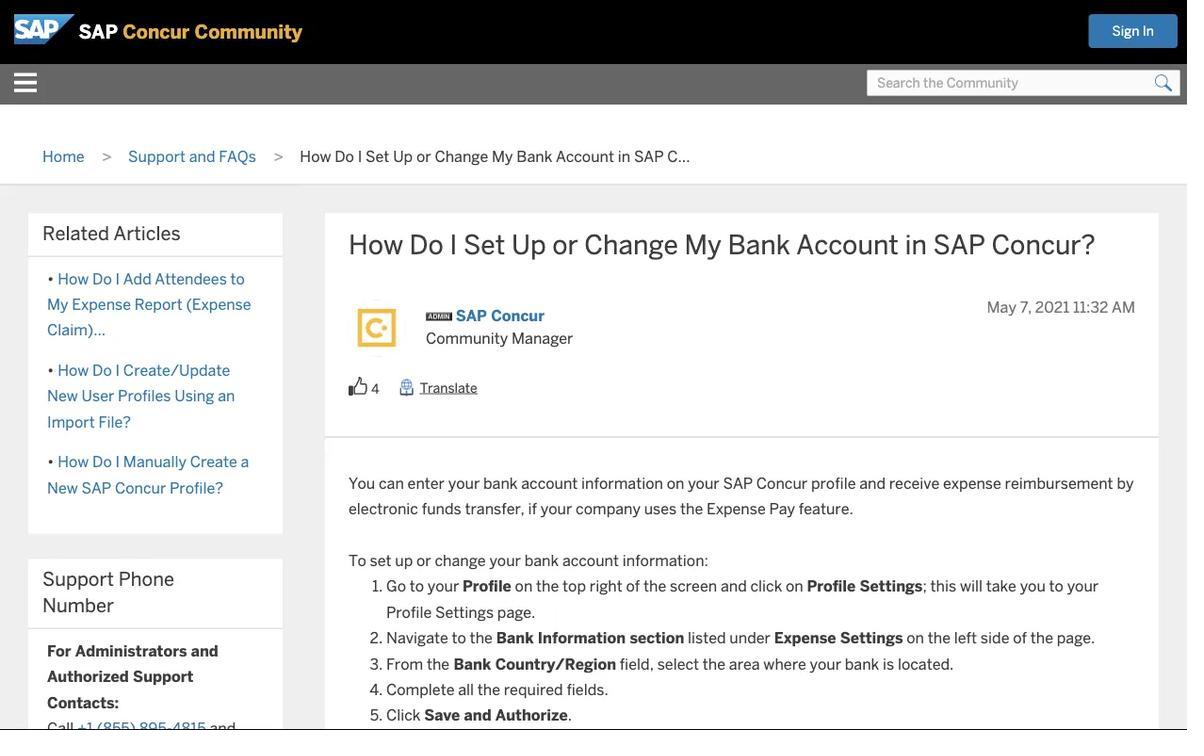 Task type: describe. For each thing, give the bounding box(es) containing it.
to right go
[[410, 577, 424, 596]]

feature.
[[799, 499, 853, 519]]

change for how do i set up or change my bank account in sap concur?
[[584, 228, 678, 261]]

to inside navigate to the bank information section listed under expense settings on the left side of the page. from the bank country/region field, select the area where your bank is located. complete all the required fields. click save and authorize .
[[452, 628, 466, 648]]

how for how do i add attendees to my expense report (expense claim)...
[[58, 269, 89, 288]]

select
[[657, 654, 699, 674]]

and inside navigate to the bank information section listed under expense settings on the left side of the page. from the bank country/region field, select the area where your bank is located. complete all the required fields. click save and authorize .
[[464, 706, 491, 725]]

set for how do i set up or change my bank account in sap c...
[[366, 147, 389, 166]]

funds
[[422, 499, 461, 519]]

concur?
[[992, 228, 1096, 261]]

set
[[370, 551, 391, 570]]

sap concur
[[456, 306, 545, 325]]

sign
[[1112, 23, 1139, 40]]

2 vertical spatial or
[[416, 551, 431, 570]]

navigate to the bank information section listed under expense settings on the left side of the page. from the bank country/region field, select the area where your bank is located. complete all the required fields. click save and authorize .
[[386, 628, 1095, 725]]

for administrators and authorized support contacts:
[[47, 641, 218, 712]]

how do i add attendees to my expense report (expense claim)...
[[47, 269, 251, 340]]

screen
[[670, 577, 717, 596]]

0 horizontal spatial community
[[195, 20, 302, 44]]

related articles
[[42, 221, 181, 245]]

information:
[[623, 551, 708, 570]]

to inside the ; this will take you to your profile settings page.
[[1049, 577, 1064, 596]]

up for how do i set up or change my bank account in sap concur?
[[511, 228, 546, 261]]

you
[[1020, 577, 1046, 596]]

change
[[435, 551, 486, 570]]

enter
[[408, 473, 445, 493]]

where
[[763, 654, 806, 674]]

report
[[135, 295, 183, 314]]

expense inside you can enter your bank account information on your sap concur profile and receive expense reimbursement by electronic funds transfer, if your company uses the expense pay feature.
[[707, 499, 766, 519]]

manager
[[512, 329, 573, 348]]

listed
[[688, 628, 726, 648]]

how do i set up or change my bank account in sap c...
[[300, 147, 690, 166]]

; this will take you to your profile settings page.
[[386, 577, 1099, 622]]

do for how do i manually create a new sap concur profile?
[[92, 452, 112, 471]]

to inside the how do i add attendees to my expense report (expense claim)...
[[230, 269, 245, 288]]

how do i set up or change my bank account in sap c... link
[[291, 147, 700, 166]]

up for how do i set up or change my bank account in sap c...
[[393, 147, 413, 166]]

am
[[1112, 297, 1135, 316]]

i for how do i manually create a new sap concur profile?
[[115, 452, 120, 471]]

can
[[379, 473, 404, 493]]

0 vertical spatial of
[[626, 577, 640, 596]]

import
[[47, 412, 95, 431]]

(expense
[[186, 295, 251, 314]]

left
[[954, 628, 977, 648]]

support inside for administrators and authorized support contacts:
[[133, 667, 193, 686]]

how for how do i set up or change my bank account in sap concur?
[[349, 228, 403, 261]]

field,
[[620, 654, 654, 674]]

set for how do i set up or change my bank account in sap concur?
[[464, 228, 505, 261]]

profiles
[[118, 386, 171, 406]]

support and faqs
[[128, 147, 256, 166]]

settings inside the ; this will take you to your profile settings page.
[[435, 603, 494, 622]]

area
[[729, 654, 760, 674]]

you
[[349, 473, 375, 493]]

click
[[750, 577, 782, 596]]

profile
[[811, 473, 856, 493]]

top
[[563, 577, 586, 596]]

list containing home
[[33, 130, 1041, 184]]

1 horizontal spatial profile
[[463, 577, 511, 596]]

home
[[42, 147, 84, 166]]

profile inside the ; this will take you to your profile settings page.
[[386, 603, 432, 622]]

1 horizontal spatial bank
[[524, 551, 559, 570]]

a
[[241, 452, 249, 471]]

community manager image
[[426, 313, 452, 321]]

the right side
[[1030, 628, 1053, 648]]

;
[[923, 577, 927, 596]]

my for c...
[[492, 147, 513, 166]]

translate link
[[398, 379, 478, 401]]

or for how do i set up or change my bank account in sap c...
[[416, 147, 431, 166]]

expense inside the how do i add attendees to my expense report (expense claim)...
[[72, 295, 131, 314]]

in for concur?
[[905, 228, 927, 261]]

add
[[123, 269, 151, 288]]

uses
[[644, 499, 677, 519]]

side
[[981, 628, 1009, 648]]

create
[[190, 452, 237, 471]]

do for how do i set up or change my bank account in sap concur?
[[409, 228, 444, 261]]

click
[[386, 706, 421, 725]]

this
[[930, 577, 956, 596]]

take
[[986, 577, 1017, 596]]

the right all
[[477, 680, 500, 699]]

4
[[371, 380, 379, 397]]

claim)...
[[47, 321, 106, 340]]

required
[[504, 680, 563, 699]]

faqs
[[219, 147, 256, 166]]

an
[[218, 386, 235, 406]]

do for how do i add attendees to my expense report (expense claim)...
[[92, 269, 112, 288]]

save
[[424, 706, 460, 725]]

for
[[47, 641, 71, 660]]

to set up or change your bank account information:
[[349, 551, 708, 570]]

community manager
[[426, 329, 573, 348]]

translate
[[420, 379, 478, 396]]

section
[[630, 628, 684, 648]]

how do i manually create a new sap concur profile?
[[47, 452, 249, 497]]

sap concur link
[[456, 306, 545, 325]]

Search the Community text field
[[867, 70, 1181, 96]]

sap inside list
[[634, 147, 664, 166]]

and inside for administrators and authorized support contacts:
[[191, 641, 218, 660]]

profile?
[[170, 478, 223, 497]]

phone
[[118, 567, 174, 591]]

new inside how do i create/update new user profiles using an import file?
[[47, 386, 78, 406]]

change for how do i set up or change my bank account in sap c...
[[435, 147, 488, 166]]

do for how do i create/update new user profiles using an import file?
[[92, 360, 112, 380]]

page. inside the ; this will take you to your profile settings page.
[[497, 603, 536, 622]]

bank inside you can enter your bank account information on your sap concur profile and receive expense reimbursement by electronic funds transfer, if your company uses the expense pay feature.
[[483, 473, 518, 493]]

complete
[[386, 680, 455, 699]]

sapconcurteam image
[[349, 300, 405, 357]]

will
[[960, 577, 983, 596]]

reimbursement
[[1005, 473, 1113, 493]]

your right information
[[688, 473, 720, 493]]

0 vertical spatial settings
[[860, 577, 923, 596]]

settings inside navigate to the bank information section listed under expense settings on the left side of the page. from the bank country/region field, select the area where your bank is located. complete all the required fields. click save and authorize .
[[840, 628, 903, 648]]

by
[[1117, 473, 1134, 493]]



Task type: locate. For each thing, give the bounding box(es) containing it.
7,
[[1020, 297, 1032, 316]]

0 horizontal spatial my
[[47, 295, 68, 314]]

sap inside how do i manually create a new sap concur profile?
[[82, 478, 111, 497]]

0 vertical spatial set
[[366, 147, 389, 166]]

1 vertical spatial set
[[464, 228, 505, 261]]

0 horizontal spatial of
[[626, 577, 640, 596]]

profile up navigate
[[386, 603, 432, 622]]

go to your profile on the top right of the screen and click on profile settings
[[386, 577, 923, 596]]

2 vertical spatial bank
[[845, 654, 879, 674]]

0 vertical spatial up
[[393, 147, 413, 166]]

profile
[[463, 577, 511, 596], [807, 577, 856, 596], [386, 603, 432, 622]]

0 vertical spatial page.
[[497, 603, 536, 622]]

account for concur?
[[796, 228, 899, 261]]

2 vertical spatial expense
[[774, 628, 836, 648]]

you can enter your bank account information on your sap concur profile and receive expense reimbursement by electronic funds transfer, if your company uses the expense pay feature.
[[349, 473, 1134, 519]]

file?
[[98, 412, 131, 431]]

authorize
[[495, 706, 568, 725]]

0 horizontal spatial account
[[556, 147, 614, 166]]

on up the located. on the right bottom of the page
[[907, 628, 924, 648]]

new up import
[[47, 386, 78, 406]]

support and faqs link
[[119, 147, 266, 166]]

how inside how do i manually create a new sap concur profile?
[[58, 452, 89, 471]]

sign in link
[[1089, 14, 1178, 48]]

do
[[335, 147, 354, 166], [409, 228, 444, 261], [92, 269, 112, 288], [92, 360, 112, 380], [92, 452, 112, 471]]

how do i create/update new user profiles using an import file?
[[47, 360, 235, 431]]

1 vertical spatial or
[[552, 228, 578, 261]]

1 horizontal spatial of
[[1013, 628, 1027, 648]]

sap concur community
[[79, 20, 302, 44]]

1 vertical spatial support
[[42, 567, 114, 591]]

to
[[349, 551, 366, 570]]

account up 'right'
[[562, 551, 619, 570]]

my inside list
[[492, 147, 513, 166]]

concur inside how do i manually create a new sap concur profile?
[[115, 478, 166, 497]]

located.
[[898, 654, 954, 674]]

2 horizontal spatial my
[[684, 228, 722, 261]]

my inside the how do i add attendees to my expense report (expense claim)...
[[47, 295, 68, 314]]

your right you
[[1067, 577, 1099, 596]]

0 vertical spatial my
[[492, 147, 513, 166]]

how inside how do i create/update new user profiles using an import file?
[[58, 360, 89, 380]]

profile down change
[[463, 577, 511, 596]]

from
[[386, 654, 423, 674]]

how for how do i manually create a new sap concur profile?
[[58, 452, 89, 471]]

1 vertical spatial in
[[905, 228, 927, 261]]

articles
[[114, 221, 181, 245]]

0 vertical spatial bank
[[483, 473, 518, 493]]

expense up claim)...
[[72, 295, 131, 314]]

i for how do i set up or change my bank account in sap concur?
[[450, 228, 457, 261]]

your inside navigate to the bank information section listed under expense settings on the left side of the page. from the bank country/region field, select the area where your bank is located. complete all the required fields. click save and authorize .
[[810, 654, 841, 674]]

your up funds
[[448, 473, 480, 493]]

your right change
[[489, 551, 521, 570]]

1 horizontal spatial set
[[464, 228, 505, 261]]

account
[[556, 147, 614, 166], [796, 228, 899, 261]]

your inside the ; this will take you to your profile settings page.
[[1067, 577, 1099, 596]]

i inside list
[[358, 147, 362, 166]]

using
[[175, 386, 214, 406]]

create/update
[[123, 360, 230, 380]]

0 vertical spatial or
[[416, 147, 431, 166]]

1 horizontal spatial my
[[492, 147, 513, 166]]

1 horizontal spatial change
[[584, 228, 678, 261]]

to up (expense
[[230, 269, 245, 288]]

2 vertical spatial support
[[133, 667, 193, 686]]

authorized
[[47, 667, 129, 686]]

page. right side
[[1057, 628, 1095, 648]]

and down all
[[464, 706, 491, 725]]

do inside how do i create/update new user profiles using an import file?
[[92, 360, 112, 380]]

go
[[386, 577, 406, 596]]

account inside you can enter your bank account information on your sap concur profile and receive expense reimbursement by electronic funds transfer, if your company uses the expense pay feature.
[[521, 473, 578, 493]]

company
[[576, 499, 641, 519]]

on
[[667, 473, 684, 493], [515, 577, 533, 596], [786, 577, 803, 596], [907, 628, 924, 648]]

and
[[189, 147, 215, 166], [859, 473, 886, 493], [721, 577, 747, 596], [191, 641, 218, 660], [464, 706, 491, 725]]

i inside how do i manually create a new sap concur profile?
[[115, 452, 120, 471]]

and right administrators
[[191, 641, 218, 660]]

page. down to set up or change your bank account information: at the bottom of page
[[497, 603, 536, 622]]

0 vertical spatial expense
[[72, 295, 131, 314]]

up
[[395, 551, 413, 570]]

page. inside navigate to the bank information section listed under expense settings on the left side of the page. from the bank country/region field, select the area where your bank is located. complete all the required fields. click save and authorize .
[[1057, 628, 1095, 648]]

expense left pay at the bottom of the page
[[707, 499, 766, 519]]

settings up is at the right of the page
[[840, 628, 903, 648]]

attendees
[[155, 269, 227, 288]]

support phone number
[[42, 567, 174, 617]]

0 vertical spatial in
[[618, 147, 630, 166]]

administrators
[[75, 641, 187, 660]]

how
[[300, 147, 331, 166], [349, 228, 403, 261], [58, 269, 89, 288], [58, 360, 89, 380], [58, 452, 89, 471]]

in
[[1143, 23, 1154, 40]]

sap
[[79, 20, 118, 44], [634, 147, 664, 166], [933, 228, 985, 261], [456, 306, 487, 325], [723, 473, 753, 493], [82, 478, 111, 497]]

2 vertical spatial settings
[[840, 628, 903, 648]]

how do i set up or change my bank account in sap concur?
[[349, 228, 1096, 261]]

i for how do i add attendees to my expense report (expense claim)...
[[115, 269, 120, 288]]

1 vertical spatial page.
[[1057, 628, 1095, 648]]

your down change
[[428, 577, 459, 596]]

1 vertical spatial of
[[1013, 628, 1027, 648]]

1 horizontal spatial community
[[426, 329, 508, 348]]

my
[[492, 147, 513, 166], [684, 228, 722, 261], [47, 295, 68, 314]]

support up number
[[42, 567, 114, 591]]

i inside the how do i add attendees to my expense report (expense claim)...
[[115, 269, 120, 288]]

all
[[458, 680, 474, 699]]

11:32
[[1073, 297, 1108, 316]]

‎may
[[987, 297, 1017, 316]]

to right you
[[1049, 577, 1064, 596]]

sign in
[[1112, 23, 1154, 40]]

bank
[[483, 473, 518, 493], [524, 551, 559, 570], [845, 654, 879, 674]]

of right side
[[1013, 628, 1027, 648]]

under
[[730, 628, 771, 648]]

1 vertical spatial change
[[584, 228, 678, 261]]

new inside how do i manually create a new sap concur profile?
[[47, 478, 78, 497]]

0 horizontal spatial expense
[[72, 295, 131, 314]]

2 vertical spatial my
[[47, 295, 68, 314]]

expense
[[943, 473, 1001, 493]]

1 horizontal spatial page.
[[1057, 628, 1095, 648]]

0 vertical spatial community
[[195, 20, 302, 44]]

1 vertical spatial bank
[[524, 551, 559, 570]]

set inside list
[[366, 147, 389, 166]]

your right where at the right of the page
[[810, 654, 841, 674]]

the down information:
[[644, 577, 666, 596]]

of inside navigate to the bank information section listed under expense settings on the left side of the page. from the bank country/region field, select the area where your bank is located. complete all the required fields. click save and authorize .
[[1013, 628, 1027, 648]]

or inside list
[[416, 147, 431, 166]]

support for support phone number
[[42, 567, 114, 591]]

manually
[[123, 452, 187, 471]]

your right if
[[541, 499, 572, 519]]

sap image
[[14, 14, 75, 44]]

i for how do i create/update new user profiles using an import file?
[[115, 360, 120, 380]]

if
[[528, 499, 537, 519]]

on down to set up or change your bank account information: at the bottom of page
[[515, 577, 533, 596]]

0 horizontal spatial up
[[393, 147, 413, 166]]

support down administrators
[[133, 667, 193, 686]]

is
[[883, 654, 894, 674]]

bank up transfer,
[[483, 473, 518, 493]]

support for support and faqs
[[128, 147, 186, 166]]

0 vertical spatial new
[[47, 386, 78, 406]]

1 new from the top
[[47, 386, 78, 406]]

and right profile
[[859, 473, 886, 493]]

expense inside navigate to the bank information section listed under expense settings on the left side of the page. from the bank country/region field, select the area where your bank is located. complete all the required fields. click save and authorize .
[[774, 628, 836, 648]]

1 vertical spatial my
[[684, 228, 722, 261]]

in
[[618, 147, 630, 166], [905, 228, 927, 261]]

1 vertical spatial account
[[562, 551, 619, 570]]

change inside list
[[435, 147, 488, 166]]

of right 'right'
[[626, 577, 640, 596]]

and inside list
[[189, 147, 215, 166]]

right
[[590, 577, 623, 596]]

2021
[[1035, 297, 1070, 316]]

account
[[521, 473, 578, 493], [562, 551, 619, 570]]

1 vertical spatial account
[[796, 228, 899, 261]]

expense up where at the right of the page
[[774, 628, 836, 648]]

new down import
[[47, 478, 78, 497]]

the left top
[[536, 577, 559, 596]]

2 horizontal spatial expense
[[774, 628, 836, 648]]

your
[[448, 473, 480, 493], [688, 473, 720, 493], [541, 499, 572, 519], [489, 551, 521, 570], [428, 577, 459, 596], [1067, 577, 1099, 596], [810, 654, 841, 674]]

list
[[33, 130, 1041, 184]]

how inside list
[[300, 147, 331, 166]]

transfer,
[[465, 499, 525, 519]]

0 vertical spatial support
[[128, 147, 186, 166]]

0 vertical spatial change
[[435, 147, 488, 166]]

account up if
[[521, 473, 578, 493]]

settings left this at the bottom of page
[[860, 577, 923, 596]]

set
[[366, 147, 389, 166], [464, 228, 505, 261]]

the
[[680, 499, 703, 519], [536, 577, 559, 596], [644, 577, 666, 596], [470, 628, 493, 648], [928, 628, 951, 648], [1030, 628, 1053, 648], [427, 654, 450, 674], [703, 654, 726, 674], [477, 680, 500, 699]]

how do i add attendees to my expense report (expense claim)... link
[[47, 269, 251, 340]]

of
[[626, 577, 640, 596], [1013, 628, 1027, 648]]

bank left is at the right of the page
[[845, 654, 879, 674]]

pay
[[769, 499, 795, 519]]

the up all
[[470, 628, 493, 648]]

2 horizontal spatial profile
[[807, 577, 856, 596]]

1 vertical spatial new
[[47, 478, 78, 497]]

1 vertical spatial expense
[[707, 499, 766, 519]]

the inside you can enter your bank account information on your sap concur profile and receive expense reimbursement by electronic funds transfer, if your company uses the expense pay feature.
[[680, 499, 703, 519]]

support up articles
[[128, 147, 186, 166]]

sap inside you can enter your bank account information on your sap concur profile and receive expense reimbursement by electronic funds transfer, if your company uses the expense pay feature.
[[723, 473, 753, 493]]

to right navigate
[[452, 628, 466, 648]]

1 horizontal spatial in
[[905, 228, 927, 261]]

support phone number heading
[[42, 567, 174, 617]]

how for how do i set up or change my bank account in sap c...
[[300, 147, 331, 166]]

0 horizontal spatial page.
[[497, 603, 536, 622]]

country/region
[[495, 654, 616, 674]]

2 horizontal spatial bank
[[845, 654, 879, 674]]

1 horizontal spatial expense
[[707, 499, 766, 519]]

my for concur?
[[684, 228, 722, 261]]

1 vertical spatial community
[[426, 329, 508, 348]]

0 horizontal spatial set
[[366, 147, 389, 166]]

settings down change
[[435, 603, 494, 622]]

profile right click
[[807, 577, 856, 596]]

None submit
[[1149, 70, 1178, 96]]

on inside you can enter your bank account information on your sap concur profile and receive expense reimbursement by electronic funds transfer, if your company uses the expense pay feature.
[[667, 473, 684, 493]]

how right faqs
[[300, 147, 331, 166]]

1 vertical spatial settings
[[435, 603, 494, 622]]

support inside support phone number
[[42, 567, 114, 591]]

on up uses
[[667, 473, 684, 493]]

page.
[[497, 603, 536, 622], [1057, 628, 1095, 648]]

do inside how do i manually create a new sap concur profile?
[[92, 452, 112, 471]]

in inside list
[[618, 147, 630, 166]]

do inside list
[[335, 147, 354, 166]]

and left faqs
[[189, 147, 215, 166]]

0 horizontal spatial in
[[618, 147, 630, 166]]

support
[[128, 147, 186, 166], [42, 567, 114, 591], [133, 667, 193, 686]]

how up sapconcurteam image
[[349, 228, 403, 261]]

0 horizontal spatial change
[[435, 147, 488, 166]]

and left click
[[721, 577, 747, 596]]

or for how do i set up or change my bank account in sap concur?
[[552, 228, 578, 261]]

the left the left
[[928, 628, 951, 648]]

0 horizontal spatial profile
[[386, 603, 432, 622]]

concur inside you can enter your bank account information on your sap concur profile and receive expense reimbursement by electronic funds transfer, if your company uses the expense pay feature.
[[756, 473, 808, 493]]

the down listed
[[703, 654, 726, 674]]

change
[[435, 147, 488, 166], [584, 228, 678, 261]]

home link
[[33, 147, 94, 166]]

related
[[42, 221, 109, 245]]

1 horizontal spatial up
[[511, 228, 546, 261]]

account for c...
[[556, 147, 614, 166]]

2 new from the top
[[47, 478, 78, 497]]

how do i create/update new user profiles using an import file? link
[[47, 360, 235, 431]]

the right uses
[[680, 499, 703, 519]]

i inside how do i create/update new user profiles using an import file?
[[115, 360, 120, 380]]

0 vertical spatial account
[[521, 473, 578, 493]]

0 horizontal spatial bank
[[483, 473, 518, 493]]

0 vertical spatial account
[[556, 147, 614, 166]]

on inside navigate to the bank information section listed under expense settings on the left side of the page. from the bank country/region field, select the area where your bank is located. complete all the required fields. click save and authorize .
[[907, 628, 924, 648]]

how for how do i create/update new user profiles using an import file?
[[58, 360, 89, 380]]

1 vertical spatial up
[[511, 228, 546, 261]]

how up user
[[58, 360, 89, 380]]

bank down if
[[524, 551, 559, 570]]

receive
[[889, 473, 940, 493]]

and inside you can enter your bank account information on your sap concur profile and receive expense reimbursement by electronic funds transfer, if your company uses the expense pay feature.
[[859, 473, 886, 493]]

on right click
[[786, 577, 803, 596]]

information
[[538, 628, 626, 648]]

the up complete
[[427, 654, 450, 674]]

how inside the how do i add attendees to my expense report (expense claim)...
[[58, 269, 89, 288]]

do inside the how do i add attendees to my expense report (expense claim)...
[[92, 269, 112, 288]]

how do i manually create a new sap concur profile? link
[[47, 452, 249, 497]]

community
[[195, 20, 302, 44], [426, 329, 508, 348]]

do for how do i set up or change my bank account in sap c...
[[335, 147, 354, 166]]

in for c...
[[618, 147, 630, 166]]

support inside list
[[128, 147, 186, 166]]

i for how do i set up or change my bank account in sap c...
[[358, 147, 362, 166]]

fields.
[[567, 680, 608, 699]]

settings
[[860, 577, 923, 596], [435, 603, 494, 622], [840, 628, 903, 648]]

how down the related
[[58, 269, 89, 288]]

bank inside navigate to the bank information section listed under expense settings on the left side of the page. from the bank country/region field, select the area where your bank is located. complete all the required fields. click save and authorize .
[[845, 654, 879, 674]]

how down import
[[58, 452, 89, 471]]

1 horizontal spatial account
[[796, 228, 899, 261]]



Task type: vqa. For each thing, say whether or not it's contained in the screenshot.
My
yes



